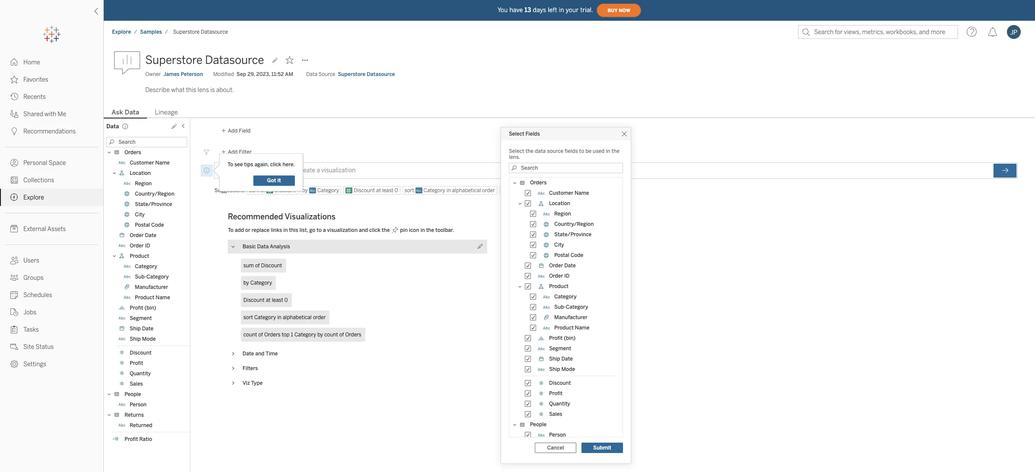 Task type: describe. For each thing, give the bounding box(es) containing it.
samples link
[[140, 29, 162, 35]]

by text only_f5he34f image for site status
[[10, 343, 18, 351]]

by text only_f5he34f image for jobs
[[10, 309, 18, 316]]

peterson
[[181, 71, 203, 77]]

schedules link
[[0, 287, 103, 304]]

owner
[[145, 71, 161, 77]]

recommendations
[[23, 128, 76, 135]]

modified sep 29, 2023, 11:52 am
[[213, 71, 293, 77]]

1 vertical spatial superstore
[[145, 53, 203, 67]]

external assets link
[[0, 221, 103, 238]]

site status link
[[0, 339, 103, 356]]

personal space
[[23, 160, 66, 167]]

1 vertical spatial explore link
[[0, 189, 103, 206]]

have
[[509, 6, 523, 14]]

site status
[[23, 344, 54, 351]]

favorites link
[[0, 71, 103, 88]]

data source superstore datasource
[[306, 71, 395, 77]]

settings link
[[0, 356, 103, 373]]

by text only_f5he34f image for collections
[[10, 176, 18, 184]]

lens
[[198, 87, 209, 94]]

explore for explore
[[23, 194, 44, 201]]

by text only_f5he34f image for settings
[[10, 361, 18, 368]]

tasks
[[23, 326, 39, 334]]

is
[[210, 87, 215, 94]]

by text only_f5he34f image for external assets
[[10, 225, 18, 233]]

by text only_f5he34f image for recommendations
[[10, 128, 18, 135]]

source
[[319, 71, 335, 77]]

shared with me link
[[0, 105, 103, 123]]

favorites
[[23, 76, 48, 83]]

users
[[23, 257, 39, 265]]

left
[[548, 6, 557, 14]]

11:52
[[271, 71, 284, 77]]

recents link
[[0, 88, 103, 105]]

1 horizontal spatial data
[[306, 71, 317, 77]]

by text only_f5he34f image for groups
[[10, 274, 18, 282]]

explore for explore / samples /
[[112, 29, 131, 35]]

by text only_f5he34f image for users
[[10, 257, 18, 265]]

collections link
[[0, 172, 103, 189]]

site
[[23, 344, 34, 351]]

groups
[[23, 275, 44, 282]]

1 horizontal spatial explore link
[[112, 29, 132, 35]]

collections
[[23, 177, 54, 184]]

29,
[[247, 71, 255, 77]]

by text only_f5he34f image for favorites
[[10, 76, 18, 83]]

space
[[49, 160, 66, 167]]

lineage
[[155, 109, 178, 116]]

describe
[[145, 87, 170, 94]]

what
[[171, 87, 185, 94]]

with
[[45, 111, 56, 118]]

superstore datasource inside main content
[[145, 53, 264, 67]]

Search for views, metrics, workbooks, and more text field
[[798, 25, 958, 39]]

2023,
[[256, 71, 270, 77]]

2 vertical spatial datasource
[[367, 71, 395, 77]]

sep
[[237, 71, 246, 77]]

13
[[525, 6, 531, 14]]



Task type: locate. For each thing, give the bounding box(es) containing it.
by text only_f5he34f image inside collections link
[[10, 176, 18, 184]]

by text only_f5he34f image left shared
[[10, 110, 18, 118]]

by text only_f5he34f image left settings
[[10, 361, 18, 368]]

0 vertical spatial explore
[[112, 29, 131, 35]]

0 horizontal spatial data
[[125, 109, 139, 116]]

1 vertical spatial datasource
[[205, 53, 264, 67]]

0 vertical spatial data
[[306, 71, 317, 77]]

shared with me
[[23, 111, 66, 118]]

by text only_f5he34f image inside favorites link
[[10, 76, 18, 83]]

explore link left samples link
[[112, 29, 132, 35]]

ask
[[112, 109, 123, 116]]

jobs link
[[0, 304, 103, 321]]

samples
[[140, 29, 162, 35]]

lens image
[[114, 49, 140, 75]]

by text only_f5he34f image inside groups link
[[10, 274, 18, 282]]

by text only_f5he34f image left users
[[10, 257, 18, 265]]

3 by text only_f5he34f image from the top
[[10, 225, 18, 233]]

data right ask
[[125, 109, 139, 116]]

owner james peterson
[[145, 71, 203, 77]]

buy now button
[[597, 3, 641, 17]]

by text only_f5he34f image left the "jobs" on the left bottom of page
[[10, 309, 18, 316]]

datasource
[[201, 29, 228, 35], [205, 53, 264, 67], [367, 71, 395, 77]]

6 by text only_f5he34f image from the top
[[10, 194, 18, 201]]

7 by text only_f5he34f image from the top
[[10, 326, 18, 334]]

by text only_f5he34f image inside "site status" link
[[10, 343, 18, 351]]

settings
[[23, 361, 46, 368]]

in
[[559, 6, 564, 14]]

by text only_f5he34f image left favorites
[[10, 76, 18, 83]]

explore / samples /
[[112, 29, 168, 35]]

by text only_f5he34f image for shared with me
[[10, 110, 18, 118]]

explore down collections on the left top of page
[[23, 194, 44, 201]]

explore link
[[112, 29, 132, 35], [0, 189, 103, 206]]

/ right samples link
[[165, 29, 168, 35]]

/
[[134, 29, 137, 35], [165, 29, 168, 35]]

by text only_f5he34f image for explore
[[10, 194, 18, 201]]

6 by text only_f5he34f image from the top
[[10, 291, 18, 299]]

2 vertical spatial superstore
[[338, 71, 365, 77]]

ask data
[[112, 109, 139, 116]]

superstore datasource element
[[171, 29, 231, 35]]

by text only_f5he34f image inside users link
[[10, 257, 18, 265]]

0 vertical spatial explore link
[[112, 29, 132, 35]]

4 by text only_f5he34f image from the top
[[10, 257, 18, 265]]

1 vertical spatial data
[[125, 109, 139, 116]]

external assets
[[23, 226, 66, 233]]

by text only_f5he34f image left groups
[[10, 274, 18, 282]]

explore
[[112, 29, 131, 35], [23, 194, 44, 201]]

by text only_f5he34f image
[[10, 76, 18, 83], [10, 110, 18, 118], [10, 225, 18, 233], [10, 257, 18, 265], [10, 274, 18, 282], [10, 291, 18, 299], [10, 309, 18, 316], [10, 361, 18, 368]]

1 horizontal spatial /
[[165, 29, 168, 35]]

buy
[[608, 8, 618, 13]]

your
[[566, 6, 579, 14]]

1 by text only_f5he34f image from the top
[[10, 76, 18, 83]]

assets
[[47, 226, 66, 233]]

superstore right samples on the top left of page
[[173, 29, 200, 35]]

1 / from the left
[[134, 29, 137, 35]]

0 horizontal spatial explore
[[23, 194, 44, 201]]

data
[[306, 71, 317, 77], [125, 109, 139, 116]]

by text only_f5he34f image for recents
[[10, 93, 18, 101]]

by text only_f5he34f image inside "external assets" link
[[10, 225, 18, 233]]

modified
[[213, 71, 234, 77]]

by text only_f5he34f image inside explore 'link'
[[10, 194, 18, 201]]

this
[[186, 87, 196, 94]]

me
[[58, 111, 66, 118]]

by text only_f5he34f image inside jobs link
[[10, 309, 18, 316]]

navigation panel element
[[0, 26, 103, 373]]

1 horizontal spatial explore
[[112, 29, 131, 35]]

tasks link
[[0, 321, 103, 339]]

8 by text only_f5he34f image from the top
[[10, 361, 18, 368]]

superstore datasource
[[173, 29, 228, 35], [145, 53, 264, 67]]

am
[[285, 71, 293, 77]]

by text only_f5he34f image inside schedules link
[[10, 291, 18, 299]]

0 horizontal spatial explore link
[[0, 189, 103, 206]]

5 by text only_f5he34f image from the top
[[10, 274, 18, 282]]

you
[[498, 6, 508, 14]]

jobs
[[23, 309, 36, 316]]

data inside sub-spaces tab list
[[125, 109, 139, 116]]

by text only_f5he34f image for schedules
[[10, 291, 18, 299]]

days
[[533, 6, 546, 14]]

7 by text only_f5he34f image from the top
[[10, 309, 18, 316]]

2 / from the left
[[165, 29, 168, 35]]

explore left samples link
[[112, 29, 131, 35]]

by text only_f5he34f image inside shared with me link
[[10, 110, 18, 118]]

by text only_f5he34f image inside personal space link
[[10, 159, 18, 167]]

data left source
[[306, 71, 317, 77]]

2 by text only_f5he34f image from the top
[[10, 93, 18, 101]]

superstore datasource link
[[338, 70, 395, 78]]

by text only_f5he34f image for home
[[10, 58, 18, 66]]

by text only_f5he34f image
[[10, 58, 18, 66], [10, 93, 18, 101], [10, 128, 18, 135], [10, 159, 18, 167], [10, 176, 18, 184], [10, 194, 18, 201], [10, 326, 18, 334], [10, 343, 18, 351]]

main navigation. press the up and down arrow keys to access links. element
[[0, 54, 103, 373]]

2 by text only_f5he34f image from the top
[[10, 110, 18, 118]]

4 by text only_f5he34f image from the top
[[10, 159, 18, 167]]

you have 13 days left in your trial.
[[498, 6, 593, 14]]

now
[[619, 8, 630, 13]]

groups link
[[0, 269, 103, 287]]

buy now
[[608, 8, 630, 13]]

schedules
[[23, 292, 52, 299]]

5 by text only_f5he34f image from the top
[[10, 176, 18, 184]]

superstore datasource main content
[[104, 43, 1035, 473]]

personal space link
[[0, 154, 103, 172]]

by text only_f5he34f image for personal space
[[10, 159, 18, 167]]

describe what this lens is about.
[[145, 87, 234, 94]]

shared
[[23, 111, 43, 118]]

superstore
[[173, 29, 200, 35], [145, 53, 203, 67], [338, 71, 365, 77]]

personal
[[23, 160, 47, 167]]

by text only_f5he34f image inside home link
[[10, 58, 18, 66]]

home link
[[0, 54, 103, 71]]

explore inside main navigation. press the up and down arrow keys to access links. element
[[23, 194, 44, 201]]

recommendations link
[[0, 123, 103, 140]]

users link
[[0, 252, 103, 269]]

home
[[23, 59, 40, 66]]

external
[[23, 226, 46, 233]]

recents
[[23, 93, 46, 101]]

1 vertical spatial explore
[[23, 194, 44, 201]]

8 by text only_f5he34f image from the top
[[10, 343, 18, 351]]

0 vertical spatial superstore datasource
[[173, 29, 228, 35]]

by text only_f5he34f image for tasks
[[10, 326, 18, 334]]

james peterson link
[[163, 70, 203, 78]]

0 vertical spatial datasource
[[201, 29, 228, 35]]

1 by text only_f5he34f image from the top
[[10, 58, 18, 66]]

superstore right source
[[338, 71, 365, 77]]

about.
[[216, 87, 234, 94]]

0 horizontal spatial /
[[134, 29, 137, 35]]

sub-spaces tab list
[[104, 108, 1035, 119]]

status
[[36, 344, 54, 351]]

explore link down collections on the left top of page
[[0, 189, 103, 206]]

0 vertical spatial superstore
[[173, 29, 200, 35]]

by text only_f5he34f image left schedules
[[10, 291, 18, 299]]

/ left samples on the top left of page
[[134, 29, 137, 35]]

superstore up owner james peterson
[[145, 53, 203, 67]]

james
[[163, 71, 179, 77]]

3 by text only_f5he34f image from the top
[[10, 128, 18, 135]]

by text only_f5he34f image inside recents link
[[10, 93, 18, 101]]

trial.
[[580, 6, 593, 14]]

by text only_f5he34f image inside tasks 'link'
[[10, 326, 18, 334]]

by text only_f5he34f image left external at the left of page
[[10, 225, 18, 233]]

by text only_f5he34f image inside the "recommendations" link
[[10, 128, 18, 135]]

by text only_f5he34f image inside settings link
[[10, 361, 18, 368]]

1 vertical spatial superstore datasource
[[145, 53, 264, 67]]



Task type: vqa. For each thing, say whether or not it's contained in the screenshot.
TOP associated with Top Customers by Profit
no



